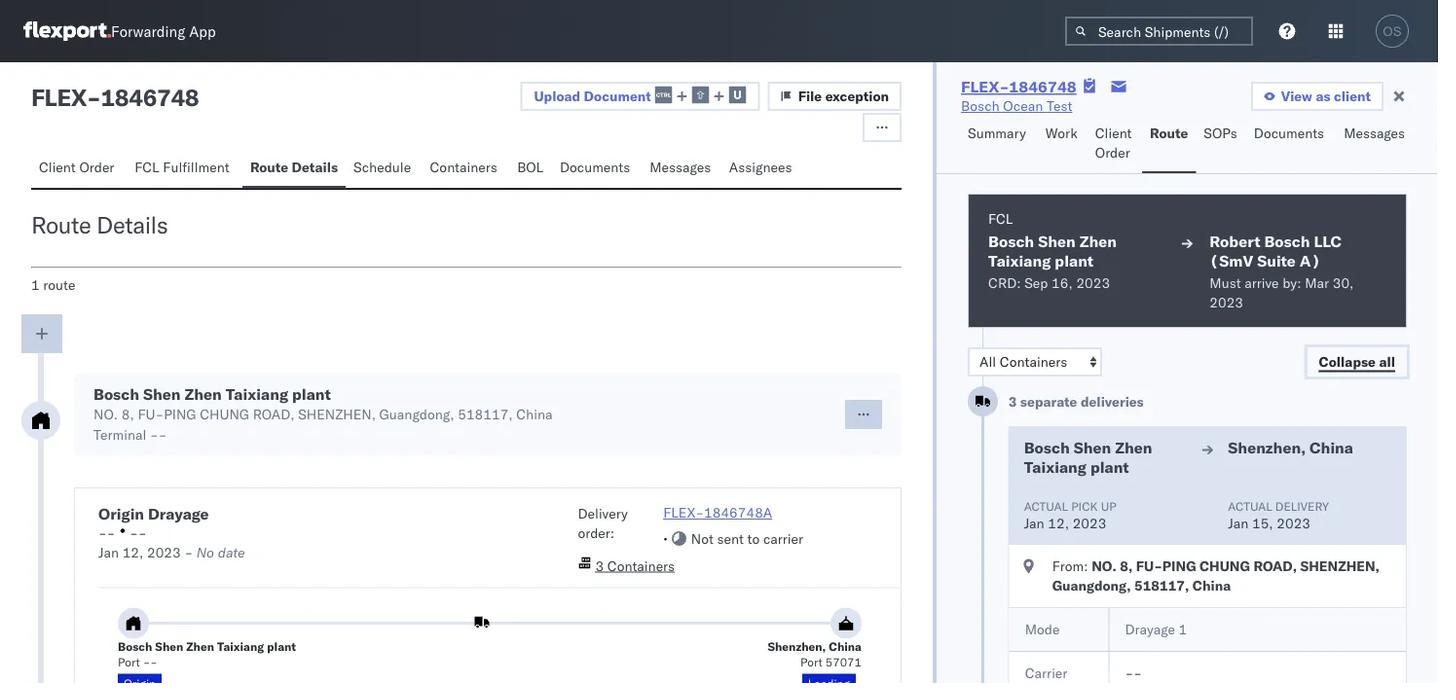 Task type: describe. For each thing, give the bounding box(es) containing it.
guangdong, inside bosch shen zhen taixiang plant no. 8, fu-ping chung road, shenzhen, guangdong, 518117, china terminal --
[[379, 406, 454, 423]]

collapse all button
[[1307, 348, 1407, 377]]

collapse all
[[1319, 353, 1395, 370]]

zhen inside bosch shen zhen taixiang plant no. 8, fu-ping chung road, shenzhen, guangdong, 518117, china terminal --
[[185, 385, 222, 404]]

route inside button
[[1150, 125, 1188, 142]]

0 vertical spatial bosch shen zhen taixiang plant
[[988, 232, 1117, 271]]

fcl fulfillment button
[[127, 150, 242, 188]]

china inside no. 8, fu-ping chung road, shenzhen, guangdong, 518117, china
[[1193, 577, 1231, 594]]

1 vertical spatial bosch shen zhen taixiang plant
[[1024, 438, 1152, 477]]

0 horizontal spatial order
[[79, 159, 114, 176]]

2023 inside mar 30, 2023
[[1210, 294, 1243, 311]]

actual delivery jan 15, 2023
[[1228, 499, 1329, 532]]

flex
[[31, 83, 87, 112]]

2023 inside the actual delivery jan 15, 2023
[[1277, 515, 1311, 532]]

summary button
[[960, 116, 1038, 173]]

origin drayage
[[98, 504, 209, 524]]

upload document button
[[520, 82, 760, 111]]

taixiang inside bosch shen zhen taixiang plant no. 8, fu-ping chung road, shenzhen, guangdong, 518117, china terminal --
[[226, 385, 288, 404]]

fu- inside no. 8, fu-ping chung road, shenzhen, guangdong, 518117, china
[[1136, 558, 1162, 575]]

os
[[1383, 24, 1402, 38]]

jan 12, 2023 - no date
[[98, 544, 245, 561]]

•
[[663, 530, 668, 547]]

1 horizontal spatial 1846748
[[1009, 77, 1077, 96]]

origin
[[98, 504, 144, 524]]

mode
[[1025, 621, 1060, 638]]

zhen inside the bosch shen zhen taixiang plant port --
[[186, 640, 214, 654]]

upload
[[534, 87, 580, 104]]

deliveries
[[1081, 393, 1144, 410]]

ping inside no. 8, fu-ping chung road, shenzhen, guangdong, 518117, china
[[1162, 558, 1196, 575]]

view
[[1281, 88, 1312, 105]]

shen up 16,
[[1038, 232, 1076, 251]]

shenzhen, china
[[1228, 438, 1353, 458]]

shenzhen, for shenzhen, china
[[1228, 438, 1306, 458]]

1 horizontal spatial client order button
[[1087, 116, 1142, 173]]

flex-1846748a button
[[663, 504, 772, 521]]

flex - 1846748
[[31, 83, 199, 112]]

3 for 3 containers
[[595, 557, 604, 574]]

from:
[[1052, 558, 1088, 575]]

plant inside the bosch shen zhen taixiang plant port --
[[267, 640, 296, 654]]

16,
[[1052, 275, 1073, 292]]

sops button
[[1196, 116, 1246, 173]]

1 route
[[31, 277, 75, 294]]

not
[[691, 530, 714, 547]]

1 vertical spatial drayage
[[1125, 621, 1175, 638]]

2023 down the origin drayage
[[147, 544, 181, 561]]

1 vertical spatial messages
[[650, 159, 711, 176]]

must
[[1210, 275, 1241, 292]]

shenzhen, inside bosch shen zhen taixiang plant no. 8, fu-ping chung road, shenzhen, guangdong, 518117, china terminal --
[[298, 406, 376, 423]]

document
[[584, 87, 651, 104]]

forwarding app
[[111, 22, 216, 40]]

carrier
[[763, 530, 803, 547]]

pick
[[1071, 499, 1098, 514]]

bosch ocean test
[[961, 97, 1072, 114]]

bol
[[517, 159, 543, 176]]

containers inside 'button'
[[430, 159, 497, 176]]

client
[[1334, 88, 1371, 105]]

suite
[[1257, 251, 1296, 271]]

road, inside bosch shen zhen taixiang plant no. 8, fu-ping chung road, shenzhen, guangdong, 518117, china terminal --
[[253, 406, 295, 423]]

1846748a
[[704, 504, 772, 521]]

china inside shenzhen, china port 57071
[[829, 640, 862, 654]]

flex- for 1846748
[[961, 77, 1009, 96]]

crd: sep 16, 2023
[[988, 275, 1110, 292]]

fcl fulfillment
[[135, 159, 229, 176]]

upload document
[[534, 87, 651, 104]]

2 horizontal spatial --
[[1125, 665, 1142, 682]]

2023 inside actual pick up jan 12, 2023
[[1073, 515, 1106, 532]]

arrive
[[1245, 275, 1279, 292]]

crd:
[[988, 275, 1021, 292]]

flex- for 1846748a
[[663, 504, 704, 521]]

sent
[[717, 530, 744, 547]]

sep
[[1024, 275, 1048, 292]]

date
[[218, 544, 245, 561]]

llc
[[1314, 232, 1342, 251]]

file
[[798, 88, 822, 105]]

port inside the bosch shen zhen taixiang plant port --
[[118, 655, 140, 670]]

Search Shipments (/) text field
[[1065, 17, 1253, 46]]

0 horizontal spatial --
[[98, 525, 115, 542]]

1 horizontal spatial --
[[130, 525, 147, 542]]

schedule button
[[346, 150, 422, 188]]

no. inside bosch shen zhen taixiang plant no. 8, fu-ping chung road, shenzhen, guangdong, 518117, china terminal --
[[93, 406, 118, 423]]

mar
[[1305, 275, 1329, 292]]

no
[[196, 544, 214, 561]]

actual for jan
[[1024, 499, 1068, 514]]

ocean
[[1003, 97, 1043, 114]]

terminal
[[93, 426, 146, 443]]

8, inside no. 8, fu-ping chung road, shenzhen, guangdong, 518117, china
[[1120, 558, 1133, 575]]

1 horizontal spatial messages button
[[1336, 116, 1415, 173]]

(smv
[[1210, 251, 1253, 271]]

assignees
[[729, 159, 792, 176]]

test
[[1047, 97, 1072, 114]]

518117, inside bosch shen zhen taixiang plant no. 8, fu-ping chung road, shenzhen, guangdong, 518117, china terminal --
[[458, 406, 513, 423]]

client for leftmost client order button
[[39, 159, 76, 176]]

view as client
[[1281, 88, 1371, 105]]

ping inside bosch shen zhen taixiang plant no. 8, fu-ping chung road, shenzhen, guangdong, 518117, china terminal --
[[164, 406, 196, 423]]

0 horizontal spatial client order button
[[31, 150, 127, 188]]

bosch shen zhen taixiang plant no. 8, fu-ping chung road, shenzhen, guangdong, 518117, china terminal --
[[93, 385, 553, 443]]

1 vertical spatial route details
[[31, 210, 168, 240]]

0 horizontal spatial messages button
[[642, 150, 721, 188]]

documents for right the documents button
[[1254, 125, 1324, 142]]

30,
[[1333, 275, 1354, 292]]

forwarding app link
[[23, 21, 216, 41]]

road, inside no. 8, fu-ping chung road, shenzhen, guangdong, 518117, china
[[1254, 558, 1297, 575]]

0 horizontal spatial 1846748
[[101, 83, 199, 112]]

sops
[[1204, 125, 1237, 142]]

bol button
[[509, 150, 552, 188]]

actual pick up jan 12, 2023
[[1024, 499, 1116, 532]]

flex-1846748
[[961, 77, 1077, 96]]

3 separate deliveries
[[1008, 393, 1144, 410]]

route details inside button
[[250, 159, 338, 176]]

1 horizontal spatial documents button
[[1246, 116, 1336, 173]]

jan inside the actual delivery jan 15, 2023
[[1228, 515, 1249, 532]]

bosch ocean test link
[[961, 96, 1072, 116]]

route button
[[1142, 116, 1196, 173]]

shen inside the bosch shen zhen taixiang plant port --
[[155, 640, 183, 654]]

0 horizontal spatial 12,
[[122, 544, 143, 561]]

exception
[[825, 88, 889, 105]]

0 vertical spatial 1
[[31, 277, 40, 294]]

shenzhen, inside no. 8, fu-ping chung road, shenzhen, guangdong, 518117, china
[[1300, 558, 1380, 575]]



Task type: locate. For each thing, give the bounding box(es) containing it.
shenzhen,
[[1228, 438, 1306, 458], [768, 640, 826, 654]]

0 horizontal spatial 3
[[595, 557, 604, 574]]

documents down view
[[1254, 125, 1324, 142]]

0 vertical spatial 3
[[1008, 393, 1017, 410]]

shenzhen, inside shenzhen, china port 57071
[[768, 640, 826, 654]]

0 vertical spatial client
[[1095, 125, 1132, 142]]

bosch shen zhen taixiang plant port --
[[118, 640, 296, 670]]

shen down the jan 12, 2023 - no date
[[155, 640, 183, 654]]

1 horizontal spatial drayage
[[1125, 621, 1175, 638]]

details inside button
[[292, 159, 338, 176]]

1 left the route
[[31, 277, 40, 294]]

0 vertical spatial guangdong,
[[379, 406, 454, 423]]

file exception
[[798, 88, 889, 105]]

-- down the origin drayage
[[130, 525, 147, 542]]

fu- up terminal
[[138, 406, 164, 423]]

2 vertical spatial route
[[31, 210, 91, 240]]

fulfillment
[[163, 159, 229, 176]]

1 horizontal spatial chung
[[1200, 558, 1250, 575]]

0 horizontal spatial details
[[96, 210, 168, 240]]

by:
[[1283, 275, 1301, 292]]

1 horizontal spatial 1
[[1179, 621, 1187, 638]]

order
[[1095, 144, 1130, 161], [79, 159, 114, 176]]

plant
[[1055, 251, 1094, 271], [292, 385, 331, 404], [1090, 458, 1129, 477], [267, 640, 296, 654]]

1 vertical spatial route
[[250, 159, 288, 176]]

518117, inside no. 8, fu-ping chung road, shenzhen, guangdong, 518117, china
[[1134, 577, 1189, 594]]

1 horizontal spatial fu-
[[1136, 558, 1162, 575]]

jan inside actual pick up jan 12, 2023
[[1024, 515, 1044, 532]]

os button
[[1370, 9, 1415, 54]]

documents button right "bol"
[[552, 150, 642, 188]]

route details left schedule on the left top
[[250, 159, 338, 176]]

separate
[[1020, 393, 1077, 410]]

bosch inside bosch shen zhen taixiang plant no. 8, fu-ping chung road, shenzhen, guangdong, 518117, china terminal --
[[93, 385, 139, 404]]

route
[[43, 277, 75, 294]]

shenzhen, china port 57071
[[768, 640, 862, 670]]

0 vertical spatial ping
[[164, 406, 196, 423]]

1 actual from the left
[[1024, 499, 1068, 514]]

actual left the pick
[[1024, 499, 1068, 514]]

fcl
[[135, 159, 159, 176], [988, 210, 1013, 227]]

shenzhen,
[[298, 406, 376, 423], [1300, 558, 1380, 575]]

documents right the bol button
[[560, 159, 630, 176]]

12, up "from:"
[[1048, 515, 1069, 532]]

1 vertical spatial shenzhen,
[[768, 640, 826, 654]]

flex-1846748 link
[[961, 77, 1077, 96]]

documents button
[[1246, 116, 1336, 173], [552, 150, 642, 188]]

1 vertical spatial fcl
[[988, 210, 1013, 227]]

route details
[[250, 159, 338, 176], [31, 210, 168, 240]]

2023 right 16,
[[1076, 275, 1110, 292]]

3 down order:
[[595, 557, 604, 574]]

route left the sops
[[1150, 125, 1188, 142]]

shen up terminal
[[143, 385, 181, 404]]

0 horizontal spatial port
[[118, 655, 140, 670]]

fcl left the fulfillment
[[135, 159, 159, 176]]

15,
[[1252, 515, 1273, 532]]

no. inside no. 8, fu-ping chung road, shenzhen, guangdong, 518117, china
[[1092, 558, 1117, 575]]

no.
[[93, 406, 118, 423], [1092, 558, 1117, 575]]

2023 down must
[[1210, 294, 1243, 311]]

1 horizontal spatial road,
[[1254, 558, 1297, 575]]

1 horizontal spatial route
[[250, 159, 288, 176]]

1 vertical spatial 1
[[1179, 621, 1187, 638]]

not sent to carrier
[[691, 530, 803, 547]]

3 containers
[[595, 557, 675, 574]]

1 horizontal spatial 12,
[[1048, 515, 1069, 532]]

1 horizontal spatial actual
[[1228, 499, 1272, 514]]

0 horizontal spatial jan
[[98, 544, 119, 561]]

order down flex - 1846748
[[79, 159, 114, 176]]

messages left assignees
[[650, 159, 711, 176]]

1846748 up 'test'
[[1009, 77, 1077, 96]]

client
[[1095, 125, 1132, 142], [39, 159, 76, 176]]

0 vertical spatial chung
[[200, 406, 249, 423]]

guangdong, inside no. 8, fu-ping chung road, shenzhen, guangdong, 518117, china
[[1052, 577, 1131, 594]]

1 horizontal spatial jan
[[1024, 515, 1044, 532]]

order right work button
[[1095, 144, 1130, 161]]

containers down •
[[607, 557, 675, 574]]

actual up 15,
[[1228, 499, 1272, 514]]

2023 down the pick
[[1073, 515, 1106, 532]]

0 vertical spatial shenzhen,
[[298, 406, 376, 423]]

no. up terminal
[[93, 406, 118, 423]]

0 horizontal spatial road,
[[253, 406, 295, 423]]

bosch shen zhen taixiang plant up the pick
[[1024, 438, 1152, 477]]

0 horizontal spatial shenzhen,
[[298, 406, 376, 423]]

flex-
[[961, 77, 1009, 96], [663, 504, 704, 521]]

1 horizontal spatial ping
[[1162, 558, 1196, 575]]

0 vertical spatial route details
[[250, 159, 338, 176]]

8, up terminal
[[121, 406, 134, 423]]

a)
[[1300, 251, 1321, 271]]

shenzhen, up 57071
[[768, 640, 826, 654]]

drayage 1
[[1125, 621, 1187, 638]]

1 vertical spatial road,
[[1254, 558, 1297, 575]]

8, inside bosch shen zhen taixiang plant no. 8, fu-ping chung road, shenzhen, guangdong, 518117, china terminal --
[[121, 406, 134, 423]]

as
[[1316, 88, 1331, 105]]

2 port from the left
[[800, 655, 822, 670]]

messages
[[1344, 125, 1405, 142], [650, 159, 711, 176]]

containers button
[[422, 150, 509, 188]]

1 horizontal spatial containers
[[607, 557, 675, 574]]

containers left "bol"
[[430, 159, 497, 176]]

0 horizontal spatial documents button
[[552, 150, 642, 188]]

1 vertical spatial fu-
[[1136, 558, 1162, 575]]

flex- up •
[[663, 504, 704, 521]]

0 horizontal spatial shenzhen,
[[768, 640, 826, 654]]

0 horizontal spatial flex-
[[663, 504, 704, 521]]

fcl up crd:
[[988, 210, 1013, 227]]

delivery
[[1275, 499, 1329, 514]]

chung inside bosch shen zhen taixiang plant no. 8, fu-ping chung road, shenzhen, guangdong, 518117, china terminal --
[[200, 406, 249, 423]]

3
[[1008, 393, 1017, 410], [595, 557, 604, 574]]

1 horizontal spatial fcl
[[988, 210, 1013, 227]]

actual for 15,
[[1228, 499, 1272, 514]]

1 port from the left
[[118, 655, 140, 670]]

messages button left assignees
[[642, 150, 721, 188]]

0 horizontal spatial containers
[[430, 159, 497, 176]]

client order button right work
[[1087, 116, 1142, 173]]

china inside bosch shen zhen taixiang plant no. 8, fu-ping chung road, shenzhen, guangdong, 518117, china terminal --
[[516, 406, 553, 423]]

bosch inside robert bosch llc (smv suite a)
[[1264, 232, 1310, 251]]

zhen
[[1079, 232, 1117, 251], [185, 385, 222, 404], [1115, 438, 1152, 458], [186, 640, 214, 654]]

mar 30, 2023
[[1210, 275, 1354, 311]]

1 horizontal spatial flex-
[[961, 77, 1009, 96]]

messages button down client
[[1336, 116, 1415, 173]]

details
[[292, 159, 338, 176], [96, 210, 168, 240]]

1 horizontal spatial client
[[1095, 125, 1132, 142]]

-
[[87, 83, 101, 112], [150, 426, 158, 443], [158, 426, 167, 443], [98, 525, 107, 542], [107, 525, 115, 542], [130, 525, 138, 542], [138, 525, 147, 542], [184, 544, 193, 561], [143, 655, 150, 670], [150, 655, 158, 670], [1125, 665, 1134, 682], [1134, 665, 1142, 682]]

ping
[[164, 406, 196, 423], [1162, 558, 1196, 575]]

drayage
[[148, 504, 209, 524], [1125, 621, 1175, 638]]

bosch shen zhen taixiang plant
[[988, 232, 1117, 271], [1024, 438, 1152, 477]]

carrier
[[1025, 665, 1067, 682]]

0 horizontal spatial actual
[[1024, 499, 1068, 514]]

-- down drayage 1
[[1125, 665, 1142, 682]]

1 vertical spatial guangdong,
[[1052, 577, 1131, 594]]

1 horizontal spatial no.
[[1092, 558, 1117, 575]]

taixiang inside the bosch shen zhen taixiang plant port --
[[217, 640, 264, 654]]

3 for 3 separate deliveries
[[1008, 393, 1017, 410]]

shen down 3 separate deliveries
[[1074, 438, 1111, 458]]

0 horizontal spatial 8,
[[121, 406, 134, 423]]

12, down the origin
[[122, 544, 143, 561]]

chung inside no. 8, fu-ping chung road, shenzhen, guangdong, 518117, china
[[1200, 558, 1250, 575]]

flexport. image
[[23, 21, 111, 41]]

messages button
[[1336, 116, 1415, 173], [642, 150, 721, 188]]

robert
[[1210, 232, 1260, 251]]

shen inside bosch shen zhen taixiang plant no. 8, fu-ping chung road, shenzhen, guangdong, 518117, china terminal --
[[143, 385, 181, 404]]

client order down "flex"
[[39, 159, 114, 176]]

no. right "from:"
[[1092, 558, 1117, 575]]

1 horizontal spatial shenzhen,
[[1228, 438, 1306, 458]]

messages down client
[[1344, 125, 1405, 142]]

0 vertical spatial drayage
[[148, 504, 209, 524]]

flex-1846748a
[[663, 504, 772, 521]]

port inside shenzhen, china port 57071
[[800, 655, 822, 670]]

schedule
[[353, 159, 411, 176]]

all
[[1379, 353, 1395, 370]]

flex- up bosch ocean test
[[961, 77, 1009, 96]]

1 horizontal spatial shenzhen,
[[1300, 558, 1380, 575]]

shenzhen, for shenzhen, china port 57071
[[768, 640, 826, 654]]

0 vertical spatial road,
[[253, 406, 295, 423]]

1 horizontal spatial 3
[[1008, 393, 1017, 410]]

work
[[1046, 125, 1078, 142]]

to
[[747, 530, 760, 547]]

1846748 down the forwarding
[[101, 83, 199, 112]]

client order button down "flex"
[[31, 150, 127, 188]]

order inside client order
[[1095, 144, 1130, 161]]

details down fcl fulfillment
[[96, 210, 168, 240]]

0 horizontal spatial chung
[[200, 406, 249, 423]]

0 vertical spatial 12,
[[1048, 515, 1069, 532]]

1 horizontal spatial 518117,
[[1134, 577, 1189, 594]]

-- down the origin
[[98, 525, 115, 542]]

route inside button
[[250, 159, 288, 176]]

containers
[[430, 159, 497, 176], [607, 557, 675, 574]]

1 vertical spatial flex-
[[663, 504, 704, 521]]

1 horizontal spatial 8,
[[1120, 558, 1133, 575]]

client right work
[[1095, 125, 1132, 142]]

0 vertical spatial documents
[[1254, 125, 1324, 142]]

fcl for fcl
[[988, 210, 1013, 227]]

0 vertical spatial containers
[[430, 159, 497, 176]]

1 horizontal spatial port
[[800, 655, 822, 670]]

assignees button
[[721, 150, 803, 188]]

delivery
[[578, 505, 628, 522]]

1 horizontal spatial details
[[292, 159, 338, 176]]

0 horizontal spatial client order
[[39, 159, 114, 176]]

0 vertical spatial route
[[1150, 125, 1188, 142]]

1 down no. 8, fu-ping chung road, shenzhen, guangdong, 518117, china
[[1179, 621, 1187, 638]]

route details up the route
[[31, 210, 168, 240]]

documents for the leftmost the documents button
[[560, 159, 630, 176]]

shenzhen, up delivery
[[1228, 438, 1306, 458]]

0 vertical spatial flex-
[[961, 77, 1009, 96]]

1 vertical spatial details
[[96, 210, 168, 240]]

route right the fulfillment
[[250, 159, 288, 176]]

2023 down delivery
[[1277, 515, 1311, 532]]

fcl for fcl fulfillment
[[135, 159, 159, 176]]

1 vertical spatial 12,
[[122, 544, 143, 561]]

forwarding
[[111, 22, 185, 40]]

1 vertical spatial documents
[[560, 159, 630, 176]]

0 horizontal spatial documents
[[560, 159, 630, 176]]

0 horizontal spatial 1
[[31, 277, 40, 294]]

must arrive by:
[[1210, 275, 1301, 292]]

1846748
[[1009, 77, 1077, 96], [101, 83, 199, 112]]

client down "flex"
[[39, 159, 76, 176]]

work button
[[1038, 116, 1087, 173]]

0 vertical spatial messages
[[1344, 125, 1405, 142]]

order:
[[578, 525, 615, 542]]

1 vertical spatial shenzhen,
[[1300, 558, 1380, 575]]

12, inside actual pick up jan 12, 2023
[[1048, 515, 1069, 532]]

shen
[[1038, 232, 1076, 251], [143, 385, 181, 404], [1074, 438, 1111, 458], [155, 640, 183, 654]]

0 horizontal spatial messages
[[650, 159, 711, 176]]

drayage up the jan 12, 2023 - no date
[[148, 504, 209, 524]]

3 left separate
[[1008, 393, 1017, 410]]

route up the route
[[31, 210, 91, 240]]

view as client button
[[1251, 82, 1384, 111]]

client order
[[1095, 125, 1132, 161], [39, 159, 114, 176]]

1 horizontal spatial order
[[1095, 144, 1130, 161]]

1 vertical spatial ping
[[1162, 558, 1196, 575]]

0 horizontal spatial ping
[[164, 406, 196, 423]]

summary
[[968, 125, 1026, 142]]

0 vertical spatial fcl
[[135, 159, 159, 176]]

details left schedule on the left top
[[292, 159, 338, 176]]

actual inside the actual delivery jan 15, 2023
[[1228, 499, 1272, 514]]

12,
[[1048, 515, 1069, 532], [122, 544, 143, 561]]

2 actual from the left
[[1228, 499, 1272, 514]]

bosch shen zhen taixiang plant up crd: sep 16, 2023
[[988, 232, 1117, 271]]

1 vertical spatial chung
[[1200, 558, 1250, 575]]

fu- up drayage 1
[[1136, 558, 1162, 575]]

0 horizontal spatial route details
[[31, 210, 168, 240]]

client order right work button
[[1095, 125, 1132, 161]]

taixiang
[[988, 251, 1051, 271], [226, 385, 288, 404], [1024, 458, 1087, 477], [217, 640, 264, 654]]

1 horizontal spatial client order
[[1095, 125, 1132, 161]]

no. 8, fu-ping chung road, shenzhen, guangdong, 518117, china
[[1052, 558, 1380, 594]]

0 vertical spatial fu-
[[138, 406, 164, 423]]

drayage down no. 8, fu-ping chung road, shenzhen, guangdong, 518117, china
[[1125, 621, 1175, 638]]

client for client order button to the right
[[1095, 125, 1132, 142]]

1 vertical spatial 3
[[595, 557, 604, 574]]

actual inside actual pick up jan 12, 2023
[[1024, 499, 1068, 514]]

0 vertical spatial 8,
[[121, 406, 134, 423]]

documents button down view
[[1246, 116, 1336, 173]]

route details button
[[242, 150, 346, 188]]

0 horizontal spatial route
[[31, 210, 91, 240]]

1 vertical spatial no.
[[1092, 558, 1117, 575]]

robert bosch llc (smv suite a)
[[1210, 232, 1342, 271]]

0 horizontal spatial client
[[39, 159, 76, 176]]

1 horizontal spatial guangdong,
[[1052, 577, 1131, 594]]

1 horizontal spatial documents
[[1254, 125, 1324, 142]]

1 vertical spatial containers
[[607, 557, 675, 574]]

plant inside bosch shen zhen taixiang plant no. 8, fu-ping chung road, shenzhen, guangdong, 518117, china terminal --
[[292, 385, 331, 404]]

0 vertical spatial shenzhen,
[[1228, 438, 1306, 458]]

fu- inside bosch shen zhen taixiang plant no. 8, fu-ping chung road, shenzhen, guangdong, 518117, china terminal --
[[138, 406, 164, 423]]

collapse
[[1319, 353, 1376, 370]]

bosch inside the bosch shen zhen taixiang plant port --
[[118, 640, 152, 654]]

fcl inside "button"
[[135, 159, 159, 176]]

2 horizontal spatial jan
[[1228, 515, 1249, 532]]

57071
[[825, 655, 862, 670]]

8, right "from:"
[[1120, 558, 1133, 575]]



Task type: vqa. For each thing, say whether or not it's contained in the screenshot.
3 corresponding to 3 Containers
yes



